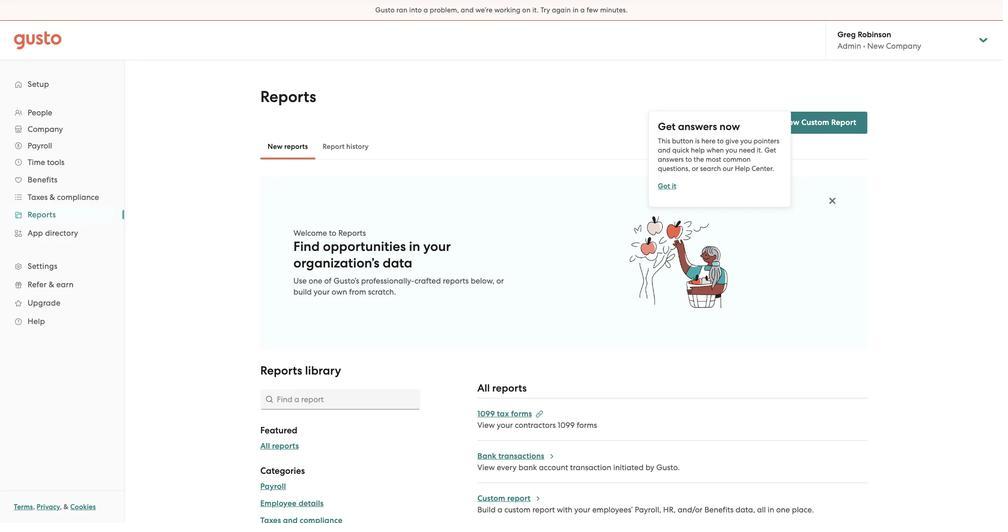 Task type: locate. For each thing, give the bounding box(es) containing it.
1 horizontal spatial report
[[832, 118, 857, 127]]

1 vertical spatial company
[[28, 125, 63, 134]]

questions,
[[658, 165, 691, 173]]

benefits down time tools
[[28, 175, 58, 185]]

all up 1099 tax forms
[[478, 382, 490, 395]]

employee
[[260, 499, 297, 509]]

1 horizontal spatial 1099
[[558, 421, 575, 430]]

1 horizontal spatial you
[[741, 137, 752, 145]]

upgrade
[[28, 299, 61, 308]]

1 vertical spatial answers
[[658, 155, 684, 164]]

view down bank
[[478, 463, 495, 473]]

1099
[[478, 410, 495, 419], [558, 421, 575, 430]]

1 horizontal spatial report
[[533, 506, 555, 515]]

all down featured
[[260, 442, 270, 451]]

benefits
[[28, 175, 58, 185], [705, 506, 734, 515]]

0 horizontal spatial it.
[[533, 6, 539, 14]]

contractors
[[515, 421, 556, 430]]

0 vertical spatial and
[[461, 6, 474, 14]]

settings
[[28, 262, 57, 271]]

gusto navigation element
[[0, 60, 124, 346]]

use
[[294, 277, 307, 286]]

, left "cookies"
[[60, 503, 62, 512]]

all reports
[[478, 382, 527, 395], [260, 442, 299, 451]]

and
[[461, 6, 474, 14], [658, 146, 671, 154]]

reports inside "button"
[[284, 143, 308, 151]]

1 vertical spatial &
[[49, 280, 54, 289]]

your down 1099 tax forms
[[497, 421, 513, 430]]

0 horizontal spatial company
[[28, 125, 63, 134]]

search
[[701, 165, 721, 173]]

home image
[[14, 31, 62, 49]]

1 horizontal spatial all reports
[[478, 382, 527, 395]]

1 vertical spatial report
[[533, 506, 555, 515]]

1 horizontal spatial get
[[765, 146, 777, 154]]

1 horizontal spatial it.
[[757, 146, 763, 154]]

report
[[832, 118, 857, 127], [323, 143, 345, 151]]

1 horizontal spatial benefits
[[705, 506, 734, 515]]

0 vertical spatial custom
[[802, 118, 830, 127]]

payroll inside dropdown button
[[28, 141, 52, 150]]

0 vertical spatial new
[[868, 41, 885, 51]]

common
[[723, 155, 751, 164]]

1 vertical spatial get
[[765, 146, 777, 154]]

below,
[[471, 277, 495, 286]]

0 horizontal spatial all reports
[[260, 442, 299, 451]]

0 horizontal spatial one
[[309, 277, 323, 286]]

& right taxes
[[50, 193, 55, 202]]

hr,
[[664, 506, 676, 515]]

your up the crafted
[[424, 239, 451, 255]]

2 horizontal spatial in
[[768, 506, 775, 515]]

1 horizontal spatial company
[[887, 41, 922, 51]]

1 horizontal spatial and
[[658, 146, 671, 154]]

1099 tax forms
[[478, 410, 532, 419]]

0 vertical spatial view
[[478, 421, 495, 430]]

company
[[887, 41, 922, 51], [28, 125, 63, 134]]

0 vertical spatial answers
[[678, 120, 718, 133]]

& for compliance
[[50, 193, 55, 202]]

custom
[[802, 118, 830, 127], [478, 494, 506, 504]]

one left of
[[309, 277, 323, 286]]

0 vertical spatial it.
[[533, 6, 539, 14]]

1 vertical spatial custom
[[478, 494, 506, 504]]

0 horizontal spatial custom
[[478, 494, 506, 504]]

company inside greg robinson admin • new company
[[887, 41, 922, 51]]

in
[[573, 6, 579, 14], [409, 239, 420, 255], [768, 506, 775, 515]]

upgrade link
[[9, 295, 115, 312]]

0 vertical spatial payroll
[[28, 141, 52, 150]]

0 vertical spatial all reports
[[478, 382, 527, 395]]

0 horizontal spatial you
[[726, 146, 738, 154]]

1 vertical spatial view
[[478, 463, 495, 473]]

or down the on the top right of page
[[692, 165, 699, 173]]

you down give
[[726, 146, 738, 154]]

all reports up tax
[[478, 382, 527, 395]]

forms up contractors
[[511, 410, 532, 419]]

1099 tax forms link
[[478, 410, 543, 419]]

refer
[[28, 280, 47, 289]]

1 vertical spatial all
[[260, 442, 270, 451]]

one left place.
[[777, 506, 790, 515]]

new reports button
[[260, 136, 315, 158]]

new inside "button"
[[268, 143, 283, 151]]

faqs button
[[720, 118, 750, 129]]

0 horizontal spatial report
[[323, 143, 345, 151]]

to up when
[[718, 137, 724, 145]]

report left with
[[533, 506, 555, 515]]

1 horizontal spatial custom
[[802, 118, 830, 127]]

1099 left tax
[[478, 410, 495, 419]]

and left we're
[[461, 6, 474, 14]]

get down pointers
[[765, 146, 777, 154]]

0 horizontal spatial ,
[[33, 503, 35, 512]]

0 horizontal spatial to
[[329, 229, 337, 238]]

got it
[[658, 182, 677, 190]]

1 vertical spatial or
[[497, 277, 504, 286]]

data
[[383, 255, 413, 272]]

2 vertical spatial new
[[268, 143, 283, 151]]

0 vertical spatial get
[[658, 120, 676, 133]]

0 vertical spatial or
[[692, 165, 699, 173]]

setup
[[28, 80, 49, 89]]

1 vertical spatial it.
[[757, 146, 763, 154]]

, left privacy
[[33, 503, 35, 512]]

reports inside button
[[272, 442, 299, 451]]

tools
[[47, 158, 65, 167]]

0 vertical spatial help
[[735, 165, 750, 173]]

in right all on the right of the page
[[768, 506, 775, 515]]

answers
[[678, 120, 718, 133], [658, 155, 684, 164]]

in up data
[[409, 239, 420, 255]]

get up this
[[658, 120, 676, 133]]

to left the on the top right of page
[[686, 155, 692, 164]]

answers up questions,
[[658, 155, 684, 164]]

1 horizontal spatial or
[[692, 165, 699, 173]]

to right welcome
[[329, 229, 337, 238]]

you up the need
[[741, 137, 752, 145]]

report history button
[[315, 136, 376, 158]]

1 view from the top
[[478, 421, 495, 430]]

it. right on
[[533, 6, 539, 14]]

0 vertical spatial &
[[50, 193, 55, 202]]

reports library
[[260, 364, 341, 378]]

in inside welcome to reports find opportunities in your organization's data
[[409, 239, 420, 255]]

0 vertical spatial one
[[309, 277, 323, 286]]

2 horizontal spatial to
[[718, 137, 724, 145]]

payroll up time
[[28, 141, 52, 150]]

benefits left the data,
[[705, 506, 734, 515]]

list
[[0, 104, 124, 331]]

and down this
[[658, 146, 671, 154]]

a left few
[[581, 6, 585, 14]]

0 vertical spatial benefits
[[28, 175, 58, 185]]

payroll
[[28, 141, 52, 150], [260, 482, 286, 492]]

& for earn
[[49, 280, 54, 289]]

view down 1099 tax forms
[[478, 421, 495, 430]]

all
[[478, 382, 490, 395], [260, 442, 270, 451]]

it. down pointers
[[757, 146, 763, 154]]

you
[[741, 137, 752, 145], [726, 146, 738, 154]]

1 vertical spatial help
[[28, 317, 45, 326]]

company inside dropdown button
[[28, 125, 63, 134]]

0 horizontal spatial payroll
[[28, 141, 52, 150]]

0 horizontal spatial report
[[508, 494, 531, 504]]

few
[[587, 6, 599, 14]]

categories
[[260, 466, 305, 477]]

1 vertical spatial in
[[409, 239, 420, 255]]

data,
[[736, 506, 756, 515]]

answers up the is
[[678, 120, 718, 133]]

payroll up employee
[[260, 482, 286, 492]]

get
[[658, 120, 676, 133], [765, 146, 777, 154]]

place.
[[792, 506, 814, 515]]

1 horizontal spatial help
[[735, 165, 750, 173]]

0 horizontal spatial all
[[260, 442, 270, 451]]

2 view from the top
[[478, 463, 495, 473]]

help
[[735, 165, 750, 173], [28, 317, 45, 326]]

help inside get answers now this button is here to give you pointers and quick help when you need it. get answers to the most common questions, or search our help center.
[[735, 165, 750, 173]]

a down custom report
[[498, 506, 503, 515]]

is
[[696, 137, 700, 145]]

company down people
[[28, 125, 63, 134]]

all inside button
[[260, 442, 270, 451]]

0 horizontal spatial forms
[[511, 410, 532, 419]]

organization's
[[294, 255, 380, 272]]

bank transactions link
[[478, 452, 556, 462]]

initiated
[[614, 463, 644, 473]]

all reports down featured
[[260, 442, 299, 451]]

view for 1099 tax forms
[[478, 421, 495, 430]]

gusto's
[[334, 277, 359, 286]]

payroll,
[[635, 506, 662, 515]]

reports
[[260, 87, 316, 106], [28, 210, 56, 220], [339, 229, 366, 238], [260, 364, 302, 378]]

report inside button
[[323, 143, 345, 151]]

1 vertical spatial 1099
[[558, 421, 575, 430]]

1 vertical spatial forms
[[577, 421, 597, 430]]

report up custom
[[508, 494, 531, 504]]

reports inside use one of gusto's professionally-crafted reports below, or build your own from scratch.
[[443, 277, 469, 286]]

0 horizontal spatial or
[[497, 277, 504, 286]]

1 horizontal spatial ,
[[60, 503, 62, 512]]

2 , from the left
[[60, 503, 62, 512]]

2 horizontal spatial new
[[868, 41, 885, 51]]

1 horizontal spatial one
[[777, 506, 790, 515]]

your inside use one of gusto's professionally-crafted reports below, or build your own from scratch.
[[314, 288, 330, 297]]

your down of
[[314, 288, 330, 297]]

0 horizontal spatial help
[[28, 317, 45, 326]]

it
[[672, 182, 677, 190]]

0 horizontal spatial benefits
[[28, 175, 58, 185]]

your right with
[[575, 506, 591, 515]]

help down "upgrade" at the left bottom of page
[[28, 317, 45, 326]]

1 vertical spatial new
[[783, 118, 800, 127]]

0 horizontal spatial in
[[409, 239, 420, 255]]

0 vertical spatial company
[[887, 41, 922, 51]]

to
[[718, 137, 724, 145], [686, 155, 692, 164], [329, 229, 337, 238]]

& left earn
[[49, 280, 54, 289]]

forms up transaction
[[577, 421, 597, 430]]

a right into
[[424, 6, 428, 14]]

our
[[723, 165, 734, 173]]

again
[[552, 6, 571, 14]]

company down robinson
[[887, 41, 922, 51]]

1 vertical spatial to
[[686, 155, 692, 164]]

we're
[[476, 6, 493, 14]]

most
[[706, 155, 722, 164]]

& left "cookies"
[[64, 503, 69, 512]]

& inside dropdown button
[[50, 193, 55, 202]]

time tools
[[28, 158, 65, 167]]

gusto.
[[657, 463, 680, 473]]

people
[[28, 108, 52, 117]]

reports tab list
[[260, 134, 868, 160]]

1 horizontal spatial new
[[783, 118, 800, 127]]

1 vertical spatial all reports
[[260, 442, 299, 451]]

payroll button
[[260, 482, 286, 493]]

forms
[[511, 410, 532, 419], [577, 421, 597, 430]]

or right the below,
[[497, 277, 504, 286]]

0 vertical spatial forms
[[511, 410, 532, 419]]

reports
[[284, 143, 308, 151], [443, 277, 469, 286], [493, 382, 527, 395], [272, 442, 299, 451]]

in right again
[[573, 6, 579, 14]]

2 vertical spatial to
[[329, 229, 337, 238]]

one inside use one of gusto's professionally-crafted reports below, or build your own from scratch.
[[309, 277, 323, 286]]

taxes & compliance
[[28, 193, 99, 202]]

1 horizontal spatial payroll
[[260, 482, 286, 492]]

1 vertical spatial benefits
[[705, 506, 734, 515]]

1 horizontal spatial in
[[573, 6, 579, 14]]

now
[[720, 120, 740, 133]]

help down common
[[735, 165, 750, 173]]

1 vertical spatial and
[[658, 146, 671, 154]]

cookies
[[70, 503, 96, 512]]

0 vertical spatial all
[[478, 382, 490, 395]]

button
[[672, 137, 694, 145]]

get answers now this button is here to give you pointers and quick help when you need it. get answers to the most common questions, or search our help center.
[[658, 120, 780, 173]]

0 horizontal spatial new
[[268, 143, 283, 151]]

2 vertical spatial &
[[64, 503, 69, 512]]

library
[[305, 364, 341, 378]]

1 vertical spatial one
[[777, 506, 790, 515]]

1 horizontal spatial forms
[[577, 421, 597, 430]]

0 vertical spatial you
[[741, 137, 752, 145]]

faqs
[[731, 118, 750, 128]]

1 vertical spatial report
[[323, 143, 345, 151]]

1099 right contractors
[[558, 421, 575, 430]]

0 horizontal spatial 1099
[[478, 410, 495, 419]]



Task type: describe. For each thing, give the bounding box(es) containing it.
1 horizontal spatial a
[[498, 506, 503, 515]]

settings link
[[9, 258, 115, 275]]

reports link
[[9, 207, 115, 223]]

bank
[[519, 463, 537, 473]]

help inside list
[[28, 317, 45, 326]]

your inside welcome to reports find opportunities in your organization's data
[[424, 239, 451, 255]]

new custom report
[[783, 118, 857, 127]]

2 vertical spatial in
[[768, 506, 775, 515]]

need
[[739, 146, 756, 154]]

time
[[28, 158, 45, 167]]

Report Search bar field
[[260, 390, 421, 410]]

here
[[702, 137, 716, 145]]

crafted
[[415, 277, 441, 286]]

try
[[541, 6, 550, 14]]

benefits inside list
[[28, 175, 58, 185]]

1 horizontal spatial to
[[686, 155, 692, 164]]

reports inside the gusto navigation "element"
[[28, 210, 56, 220]]

into
[[409, 6, 422, 14]]

featured
[[260, 426, 298, 436]]

all
[[757, 506, 766, 515]]

1 vertical spatial you
[[726, 146, 738, 154]]

build
[[294, 288, 312, 297]]

0 vertical spatial report
[[508, 494, 531, 504]]

use one of gusto's professionally-crafted reports below, or build your own from scratch.
[[294, 277, 504, 297]]

0 horizontal spatial a
[[424, 6, 428, 14]]

1 horizontal spatial all
[[478, 382, 490, 395]]

by
[[646, 463, 655, 473]]

new inside greg robinson admin • new company
[[868, 41, 885, 51]]

robinson
[[858, 30, 892, 40]]

benefits link
[[9, 172, 115, 188]]

tax
[[497, 410, 509, 419]]

problem,
[[430, 6, 459, 14]]

taxes & compliance button
[[9, 189, 115, 206]]

0 vertical spatial to
[[718, 137, 724, 145]]

custom
[[505, 506, 531, 515]]

employee details button
[[260, 499, 324, 510]]

to inside welcome to reports find opportunities in your organization's data
[[329, 229, 337, 238]]

every
[[497, 463, 517, 473]]

view every bank account transaction initiated by gusto.
[[478, 463, 680, 473]]

this
[[658, 137, 671, 145]]

list containing people
[[0, 104, 124, 331]]

0 vertical spatial report
[[832, 118, 857, 127]]

1 vertical spatial payroll
[[260, 482, 286, 492]]

welcome
[[294, 229, 327, 238]]

0 vertical spatial 1099
[[478, 410, 495, 419]]

view for bank transactions
[[478, 463, 495, 473]]

details
[[299, 499, 324, 509]]

new for new reports
[[268, 143, 283, 151]]

center.
[[752, 165, 775, 173]]

own
[[332, 288, 347, 297]]

help
[[691, 146, 705, 154]]

when
[[707, 146, 724, 154]]

on
[[523, 6, 531, 14]]

or inside use one of gusto's professionally-crafted reports below, or build your own from scratch.
[[497, 277, 504, 286]]

greg
[[838, 30, 856, 40]]

give
[[726, 137, 739, 145]]

working
[[495, 6, 521, 14]]

setup link
[[9, 76, 115, 92]]

build a custom report with your employees' payroll, hr, and/or benefits data, all in one place.
[[478, 506, 814, 515]]

reports inside welcome to reports find opportunities in your organization's data
[[339, 229, 366, 238]]

transaction
[[570, 463, 612, 473]]

app directory link
[[9, 225, 115, 242]]

taxes
[[28, 193, 48, 202]]

scratch.
[[368, 288, 396, 297]]

and/or
[[678, 506, 703, 515]]

transactions
[[499, 452, 545, 462]]

history
[[347, 143, 369, 151]]

privacy
[[37, 503, 60, 512]]

0 horizontal spatial get
[[658, 120, 676, 133]]

terms
[[14, 503, 33, 512]]

from
[[349, 288, 366, 297]]

account
[[539, 463, 568, 473]]

minutes.
[[601, 6, 628, 14]]

help link
[[9, 313, 115, 330]]

and inside get answers now this button is here to give you pointers and quick help when you need it. get answers to the most common questions, or search our help center.
[[658, 146, 671, 154]]

people button
[[9, 104, 115, 121]]

new reports
[[268, 143, 308, 151]]

quick
[[673, 146, 690, 154]]

new custom report link
[[761, 112, 868, 134]]

earn
[[56, 280, 74, 289]]

professionally-
[[361, 277, 415, 286]]

refer & earn link
[[9, 277, 115, 293]]

admin
[[838, 41, 862, 51]]

cookies button
[[70, 502, 96, 513]]

2 horizontal spatial a
[[581, 6, 585, 14]]

welcome to reports find opportunities in your organization's data
[[294, 229, 451, 272]]

compliance
[[57, 193, 99, 202]]

gusto
[[376, 6, 395, 14]]

time tools button
[[9, 154, 115, 171]]

it. inside get answers now this button is here to give you pointers and quick help when you need it. get answers to the most common questions, or search our help center.
[[757, 146, 763, 154]]

greg robinson admin • new company
[[838, 30, 922, 51]]

refer & earn
[[28, 280, 74, 289]]

•
[[864, 41, 866, 51]]

company button
[[9, 121, 115, 138]]

app directory
[[28, 229, 78, 238]]

the
[[694, 155, 705, 164]]

opportunities
[[323, 239, 406, 255]]

directory
[[45, 229, 78, 238]]

new for new custom report
[[783, 118, 800, 127]]

report history
[[323, 143, 369, 151]]

0 horizontal spatial and
[[461, 6, 474, 14]]

got
[[658, 182, 671, 190]]

employee details
[[260, 499, 324, 509]]

1 , from the left
[[33, 503, 35, 512]]

employees'
[[593, 506, 633, 515]]

or inside get answers now this button is here to give you pointers and quick help when you need it. get answers to the most common questions, or search our help center.
[[692, 165, 699, 173]]

view your contractors 1099 forms
[[478, 421, 597, 430]]

gusto ran into a problem, and we're working on it. try again in a few minutes.
[[376, 6, 628, 14]]

bank
[[478, 452, 497, 462]]

0 vertical spatial in
[[573, 6, 579, 14]]

of
[[324, 277, 332, 286]]



Task type: vqa. For each thing, say whether or not it's contained in the screenshot.


